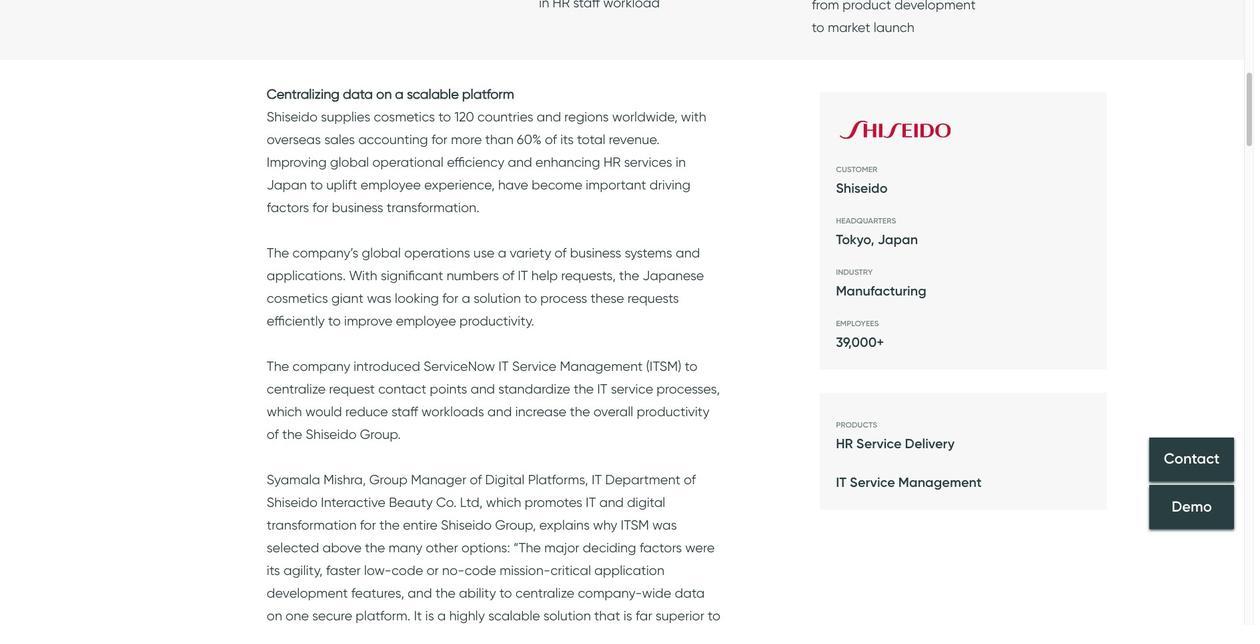 Task type: describe. For each thing, give the bounding box(es) containing it.
other
[[426, 540, 458, 556]]

and up "why"
[[599, 494, 624, 510]]

it inside the company's global operations use a variety of business systems and applications. with significant numbers of it help requests, the japanese cosmetics giant was looking for a solution to process these requests efficiently to improve employee productivity.
[[518, 267, 528, 283]]

entire
[[403, 517, 438, 533]]

with
[[681, 109, 706, 125]]

industry manufacturing
[[836, 267, 926, 299]]

interactive
[[321, 494, 386, 510]]

it up "why"
[[586, 494, 596, 510]]

scalable inside centralizing data on a scalable platform shiseido supplies cosmetics to 120 countries and regions worldwide, with overseas sales accounting for more than 60% of its total revenue. improving global operational efficiency and enhancing hr services in japan to uplift employee experience, have become important driving factors for business transformation.
[[407, 86, 459, 102]]

features,
[[351, 585, 404, 601]]

120
[[454, 109, 474, 125]]

applications.
[[267, 267, 346, 283]]

customer shiseido
[[836, 164, 888, 196]]

platform.
[[356, 608, 411, 624]]

the for the company introduced servicenow it service management (itsm) to centralize request contact points and standardize the it service processes, which would reduce staff workloads and increase the overall productivity of the shiseido group.
[[267, 358, 289, 374]]

business inside centralizing data on a scalable platform shiseido supplies cosmetics to 120 countries and regions worldwide, with overseas sales accounting for more than 60% of its total revenue. improving global operational efficiency and enhancing hr services in japan to uplift employee experience, have become important driving factors for business transformation.
[[332, 199, 383, 215]]

manufacturing
[[836, 283, 926, 299]]

1 code from the left
[[391, 562, 423, 578]]

shiseido down customer
[[836, 180, 888, 196]]

with
[[349, 267, 377, 283]]

itsm
[[621, 517, 649, 533]]

cosmetics inside the company's global operations use a variety of business systems and applications. with significant numbers of it help requests, the japanese cosmetics giant was looking for a solution to process these requests efficiently to improve employee productivity.
[[267, 290, 328, 306]]

why
[[593, 517, 617, 533]]

transformation
[[267, 517, 357, 533]]

of up ltd,
[[470, 472, 482, 488]]

the company's global operations use a variety of business systems and applications. with significant numbers of it help requests, the japanese cosmetics giant was looking for a solution to process these requests efficiently to improve employee productivity.
[[267, 245, 704, 329]]

that
[[594, 608, 620, 624]]

the for the company's global operations use a variety of business systems and applications. with significant numbers of it help requests, the japanese cosmetics giant was looking for a solution to process these requests efficiently to improve employee productivity.
[[267, 245, 289, 261]]

process
[[540, 290, 587, 306]]

to down giant
[[328, 313, 341, 329]]

to left 120
[[438, 109, 451, 125]]

data inside syamala mishra, group manager of digital platforms, it department of shiseido interactive beauty co. ltd, which promotes it and digital transformation for the entire shiseido group, explains why itsm was selected above the many other options: "the major deciding factors were its agility, faster low-code or no-code mission-critical application development features, and the ability to centralize company-wide data on one secure platform. it is a highly scalable solution that is far super
[[675, 585, 705, 601]]

contact link
[[1149, 437, 1234, 482]]

for inside syamala mishra, group manager of digital platforms, it department of shiseido interactive beauty co. ltd, which promotes it and digital transformation for the entire shiseido group, explains why itsm was selected above the many other options: "the major deciding factors were its agility, faster low-code or no-code mission-critical application development features, and the ability to centralize company-wide data on one secure platform. it is a highly scalable solution that is far super
[[360, 517, 376, 533]]

39,000+
[[836, 334, 884, 350]]

service inside the company introduced servicenow it service management (itsm) to centralize request contact points and standardize the it service processes, which would reduce staff workloads and increase the overall productivity of the shiseido group.
[[512, 358, 556, 374]]

would
[[305, 404, 342, 420]]

and up it
[[408, 585, 432, 601]]

improve
[[344, 313, 393, 329]]

was inside syamala mishra, group manager of digital platforms, it department of shiseido interactive beauty co. ltd, which promotes it and digital transformation for the entire shiseido group, explains why itsm was selected above the many other options: "the major deciding factors were its agility, faster low-code or no-code mission-critical application development features, and the ability to centralize company-wide data on one secure platform. it is a highly scalable solution that is far super
[[652, 517, 677, 533]]

global inside the company's global operations use a variety of business systems and applications. with significant numbers of it help requests, the japanese cosmetics giant was looking for a solution to process these requests efficiently to improve employee productivity.
[[362, 245, 401, 261]]

centralize inside syamala mishra, group manager of digital platforms, it department of shiseido interactive beauty co. ltd, which promotes it and digital transformation for the entire shiseido group, explains why itsm was selected above the many other options: "the major deciding factors were its agility, faster low-code or no-code mission-critical application development features, and the ability to centralize company-wide data on one secure platform. it is a highly scalable solution that is far super
[[515, 585, 574, 601]]

a right the use on the top left of the page
[[498, 245, 506, 261]]

productivity
[[637, 404, 710, 420]]

2 vertical spatial service
[[850, 474, 895, 490]]

service
[[611, 381, 653, 397]]

have
[[498, 177, 528, 193]]

the left overall
[[570, 404, 590, 420]]

to inside the company introduced servicenow it service management (itsm) to centralize request contact points and standardize the it service processes, which would reduce staff workloads and increase the overall productivity of the shiseido group.
[[685, 358, 697, 374]]

company's
[[292, 245, 358, 261]]

the up many
[[379, 517, 400, 533]]

and inside the company's global operations use a variety of business systems and applications. with significant numbers of it help requests, the japanese cosmetics giant was looking for a solution to process these requests efficiently to improve employee productivity.
[[676, 245, 700, 261]]

was inside the company's global operations use a variety of business systems and applications. with significant numbers of it help requests, the japanese cosmetics giant was looking for a solution to process these requests efficiently to improve employee productivity.
[[367, 290, 391, 306]]

business inside the company's global operations use a variety of business systems and applications. with significant numbers of it help requests, the japanese cosmetics giant was looking for a solution to process these requests efficiently to improve employee productivity.
[[570, 245, 621, 261]]

systems
[[625, 245, 672, 261]]

the down no-
[[435, 585, 456, 601]]

operational
[[372, 154, 444, 170]]

standardize
[[498, 381, 570, 397]]

for inside the company's global operations use a variety of business systems and applications. with significant numbers of it help requests, the japanese cosmetics giant was looking for a solution to process these requests efficiently to improve employee productivity.
[[442, 290, 458, 306]]

sales
[[324, 131, 355, 147]]

2 is from the left
[[623, 608, 632, 624]]

revenue.
[[609, 131, 660, 147]]

of inside the company introduced servicenow it service management (itsm) to centralize request contact points and standardize the it service processes, which would reduce staff workloads and increase the overall productivity of the shiseido group.
[[267, 426, 279, 442]]

workloads
[[421, 404, 484, 420]]

variety
[[510, 245, 551, 261]]

of down variety
[[502, 267, 514, 283]]

manager
[[411, 472, 466, 488]]

management inside the company introduced servicenow it service management (itsm) to centralize request contact points and standardize the it service processes, which would reduce staff workloads and increase the overall productivity of the shiseido group.
[[560, 358, 643, 374]]

60%
[[517, 131, 542, 147]]

company-
[[578, 585, 642, 601]]

shiseido down syamala
[[267, 494, 318, 510]]

accounting
[[358, 131, 428, 147]]

regions
[[564, 109, 609, 125]]

centralizing data on a scalable platform shiseido supplies cosmetics to 120 countries and regions worldwide, with overseas sales accounting for more than 60% of its total revenue. improving global operational efficiency and enhancing hr services in japan to uplift employee experience, have become important driving factors for business transformation.
[[267, 86, 706, 215]]

it up overall
[[597, 381, 607, 397]]

centralizing
[[267, 86, 340, 102]]

agility,
[[283, 562, 323, 578]]

co.
[[436, 494, 457, 510]]

far
[[636, 608, 652, 624]]

centralize inside the company introduced servicenow it service management (itsm) to centralize request contact points and standardize the it service processes, which would reduce staff workloads and increase the overall productivity of the shiseido group.
[[267, 381, 326, 397]]

faster
[[326, 562, 361, 578]]

options:
[[461, 540, 510, 556]]

on inside centralizing data on a scalable platform shiseido supplies cosmetics to 120 countries and regions worldwide, with overseas sales accounting for more than 60% of its total revenue. improving global operational efficiency and enhancing hr services in japan to uplift employee experience, have become important driving factors for business transformation.
[[376, 86, 392, 102]]

than
[[485, 131, 514, 147]]

japan inside centralizing data on a scalable platform shiseido supplies cosmetics to 120 countries and regions worldwide, with overseas sales accounting for more than 60% of its total revenue. improving global operational efficiency and enhancing hr services in japan to uplift employee experience, have become important driving factors for business transformation.
[[267, 177, 307, 193]]

employees
[[836, 318, 879, 328]]

countries
[[477, 109, 533, 125]]

industry
[[836, 267, 873, 277]]

development
[[267, 585, 348, 601]]

it inside it service management link
[[836, 474, 847, 490]]

to left uplift
[[310, 177, 323, 193]]

group
[[369, 472, 408, 488]]

service inside products hr service delivery
[[856, 436, 902, 452]]

1 is from the left
[[425, 608, 434, 624]]

it up the standardize on the bottom left of page
[[498, 358, 509, 374]]

headquarters tokyo, japan
[[836, 215, 918, 247]]

mishra,
[[323, 472, 366, 488]]

the up low-
[[365, 540, 385, 556]]

shiseido down ltd,
[[441, 517, 492, 533]]

platforms,
[[528, 472, 588, 488]]

services
[[624, 154, 672, 170]]

tokyo,
[[836, 231, 874, 247]]

requests,
[[561, 267, 616, 283]]

a down numbers
[[462, 290, 470, 306]]

employee inside the company's global operations use a variety of business systems and applications. with significant numbers of it help requests, the japanese cosmetics giant was looking for a solution to process these requests efficiently to improve employee productivity.
[[396, 313, 456, 329]]

request
[[329, 381, 375, 397]]



Task type: locate. For each thing, give the bounding box(es) containing it.
promotes
[[525, 494, 582, 510]]

the inside the company introduced servicenow it service management (itsm) to centralize request contact points and standardize the it service processes, which would reduce staff workloads and increase the overall productivity of the shiseido group.
[[267, 358, 289, 374]]

global up the with
[[362, 245, 401, 261]]

employees 39,000+
[[836, 318, 884, 350]]

0 vertical spatial scalable
[[407, 86, 459, 102]]

1 vertical spatial which
[[486, 494, 521, 510]]

a
[[395, 86, 404, 102], [498, 245, 506, 261], [462, 290, 470, 306], [437, 608, 446, 624]]

0 horizontal spatial japan
[[267, 177, 307, 193]]

shiseido inside centralizing data on a scalable platform shiseido supplies cosmetics to 120 countries and regions worldwide, with overseas sales accounting for more than 60% of its total revenue. improving global operational efficiency and enhancing hr services in japan to uplift employee experience, have become important driving factors for business transformation.
[[267, 109, 318, 125]]

a inside syamala mishra, group manager of digital platforms, it department of shiseido interactive beauty co. ltd, which promotes it and digital transformation for the entire shiseido group, explains why itsm was selected above the many other options: "the major deciding factors were its agility, faster low-code or no-code mission-critical application development features, and the ability to centralize company-wide data on one secure platform. it is a highly scalable solution that is far super
[[437, 608, 446, 624]]

1 horizontal spatial centralize
[[515, 585, 574, 601]]

for down interactive
[[360, 517, 376, 533]]

1 horizontal spatial business
[[570, 245, 621, 261]]

shiseido up overseas
[[267, 109, 318, 125]]

business down uplift
[[332, 199, 383, 215]]

1 the from the top
[[267, 245, 289, 261]]

digital
[[485, 472, 525, 488]]

company
[[292, 358, 350, 374]]

0 vertical spatial centralize
[[267, 381, 326, 397]]

solution up the productivity.
[[474, 290, 521, 306]]

these
[[591, 290, 624, 306]]

to down the help
[[524, 290, 537, 306]]

it down products
[[836, 474, 847, 490]]

cosmetics inside centralizing data on a scalable platform shiseido supplies cosmetics to 120 countries and regions worldwide, with overseas sales accounting for more than 60% of its total revenue. improving global operational efficiency and enhancing hr services in japan to uplift employee experience, have become important driving factors for business transformation.
[[374, 109, 435, 125]]

1 horizontal spatial its
[[560, 131, 574, 147]]

which left "would"
[[267, 404, 302, 420]]

efficiently
[[267, 313, 325, 329]]

data inside centralizing data on a scalable platform shiseido supplies cosmetics to 120 countries and regions worldwide, with overseas sales accounting for more than 60% of its total revenue. improving global operational efficiency and enhancing hr services in japan to uplift employee experience, have become important driving factors for business transformation.
[[343, 86, 373, 102]]

which down digital
[[486, 494, 521, 510]]

of right 60%
[[545, 131, 557, 147]]

0 vertical spatial hr
[[603, 154, 621, 170]]

centralize down company
[[267, 381, 326, 397]]

its inside syamala mishra, group manager of digital platforms, it department of shiseido interactive beauty co. ltd, which promotes it and digital transformation for the entire shiseido group, explains why itsm was selected above the many other options: "the major deciding factors were its agility, faster low-code or no-code mission-critical application development features, and the ability to centralize company-wide data on one secure platform. it is a highly scalable solution that is far super
[[267, 562, 280, 578]]

0 vertical spatial management
[[560, 358, 643, 374]]

it right "platforms," at the left of page
[[592, 472, 602, 488]]

low-
[[364, 562, 392, 578]]

of
[[545, 131, 557, 147], [555, 245, 567, 261], [502, 267, 514, 283], [267, 426, 279, 442], [470, 472, 482, 488], [684, 472, 696, 488]]

contact
[[1164, 450, 1220, 468]]

1 vertical spatial management
[[898, 474, 982, 490]]

in
[[676, 154, 686, 170]]

1 horizontal spatial was
[[652, 517, 677, 533]]

centralize
[[267, 381, 326, 397], [515, 585, 574, 601]]

1 vertical spatial the
[[267, 358, 289, 374]]

0 vertical spatial global
[[330, 154, 369, 170]]

platform
[[462, 86, 514, 102]]

1 vertical spatial hr
[[836, 436, 853, 452]]

factors inside centralizing data on a scalable platform shiseido supplies cosmetics to 120 countries and regions worldwide, with overseas sales accounting for more than 60% of its total revenue. improving global operational efficiency and enhancing hr services in japan to uplift employee experience, have become important driving factors for business transformation.
[[267, 199, 309, 215]]

0 vertical spatial business
[[332, 199, 383, 215]]

which inside the company introduced servicenow it service management (itsm) to centralize request contact points and standardize the it service processes, which would reduce staff workloads and increase the overall productivity of the shiseido group.
[[267, 404, 302, 420]]

1 vertical spatial japan
[[878, 231, 918, 247]]

hr down products
[[836, 436, 853, 452]]

yokogawa logo image
[[836, 108, 969, 151]]

1 horizontal spatial is
[[623, 608, 632, 624]]

explains
[[539, 517, 590, 533]]

employee down looking
[[396, 313, 456, 329]]

cosmetics
[[374, 109, 435, 125], [267, 290, 328, 306]]

1 vertical spatial business
[[570, 245, 621, 261]]

employee down operational
[[361, 177, 421, 193]]

0 horizontal spatial which
[[267, 404, 302, 420]]

on up accounting
[[376, 86, 392, 102]]

above
[[322, 540, 362, 556]]

headquarters
[[836, 215, 896, 225]]

numbers
[[446, 267, 499, 283]]

shiseido down "would"
[[306, 426, 357, 442]]

points
[[430, 381, 467, 397]]

1 horizontal spatial factors
[[640, 540, 682, 556]]

experience,
[[424, 177, 495, 193]]

solution left the that
[[543, 608, 591, 624]]

improving
[[267, 154, 327, 170]]

which inside syamala mishra, group manager of digital platforms, it department of shiseido interactive beauty co. ltd, which promotes it and digital transformation for the entire shiseido group, explains why itsm was selected above the many other options: "the major deciding factors were its agility, faster low-code or no-code mission-critical application development features, and the ability to centralize company-wide data on one secure platform. it is a highly scalable solution that is far super
[[486, 494, 521, 510]]

scalable
[[407, 86, 459, 102], [488, 608, 540, 624]]

1 vertical spatial cosmetics
[[267, 290, 328, 306]]

0 horizontal spatial management
[[560, 358, 643, 374]]

data up "supplies"
[[343, 86, 373, 102]]

solution inside syamala mishra, group manager of digital platforms, it department of shiseido interactive beauty co. ltd, which promotes it and digital transformation for the entire shiseido group, explains why itsm was selected above the many other options: "the major deciding factors were its agility, faster low-code or no-code mission-critical application development features, and the ability to centralize company-wide data on one secure platform. it is a highly scalable solution that is far super
[[543, 608, 591, 624]]

contact
[[378, 381, 426, 397]]

it
[[414, 608, 422, 624]]

introduced
[[354, 358, 420, 374]]

code up the ability
[[465, 562, 496, 578]]

a up accounting
[[395, 86, 404, 102]]

it service management link
[[836, 471, 982, 494]]

is right it
[[425, 608, 434, 624]]

was
[[367, 290, 391, 306], [652, 517, 677, 533]]

0 horizontal spatial is
[[425, 608, 434, 624]]

was down digital
[[652, 517, 677, 533]]

1 vertical spatial centralize
[[515, 585, 574, 601]]

global up uplift
[[330, 154, 369, 170]]

0 vertical spatial the
[[267, 245, 289, 261]]

group,
[[495, 517, 536, 533]]

cosmetics up accounting
[[374, 109, 435, 125]]

1 vertical spatial employee
[[396, 313, 456, 329]]

factors down itsm at bottom
[[640, 540, 682, 556]]

1 horizontal spatial on
[[376, 86, 392, 102]]

a right it
[[437, 608, 446, 624]]

requests
[[627, 290, 679, 306]]

to up processes, on the bottom right of the page
[[685, 358, 697, 374]]

0 horizontal spatial its
[[267, 562, 280, 578]]

management inside it service management link
[[898, 474, 982, 490]]

1 horizontal spatial which
[[486, 494, 521, 510]]

0 horizontal spatial scalable
[[407, 86, 459, 102]]

japan down "improving"
[[267, 177, 307, 193]]

use
[[473, 245, 495, 261]]

and up 60%
[[537, 109, 561, 125]]

0 horizontal spatial was
[[367, 290, 391, 306]]

0 horizontal spatial data
[[343, 86, 373, 102]]

data
[[343, 86, 373, 102], [675, 585, 705, 601]]

hr inside centralizing data on a scalable platform shiseido supplies cosmetics to 120 countries and regions worldwide, with overseas sales accounting for more than 60% of its total revenue. improving global operational efficiency and enhancing hr services in japan to uplift employee experience, have become important driving factors for business transformation.
[[603, 154, 621, 170]]

the
[[267, 245, 289, 261], [267, 358, 289, 374]]

0 horizontal spatial centralize
[[267, 381, 326, 397]]

ltd,
[[460, 494, 483, 510]]

0 vertical spatial factors
[[267, 199, 309, 215]]

0 vertical spatial employee
[[361, 177, 421, 193]]

hr inside products hr service delivery
[[836, 436, 853, 452]]

selected
[[267, 540, 319, 556]]

1 vertical spatial data
[[675, 585, 705, 601]]

service down hr service delivery link
[[850, 474, 895, 490]]

on left one
[[267, 608, 282, 624]]

secure
[[312, 608, 352, 624]]

1 horizontal spatial data
[[675, 585, 705, 601]]

the company introduced servicenow it service management (itsm) to centralize request contact points and standardize the it service processes, which would reduce staff workloads and increase the overall productivity of the shiseido group.
[[267, 358, 720, 442]]

and up japanese
[[676, 245, 700, 261]]

to
[[438, 109, 451, 125], [310, 177, 323, 193], [524, 290, 537, 306], [328, 313, 341, 329], [685, 358, 697, 374], [499, 585, 512, 601]]

1 horizontal spatial code
[[465, 562, 496, 578]]

was up improve
[[367, 290, 391, 306]]

1 vertical spatial was
[[652, 517, 677, 533]]

efficiency
[[447, 154, 504, 170]]

syamala mishra, group manager of digital platforms, it department of shiseido interactive beauty co. ltd, which promotes it and digital transformation for the entire shiseido group, explains why itsm was selected above the many other options: "the major deciding factors were its agility, faster low-code or no-code mission-critical application development features, and the ability to centralize company-wide data on one secure platform. it is a highly scalable solution that is far super
[[267, 472, 720, 625]]

of up syamala
[[267, 426, 279, 442]]

is
[[425, 608, 434, 624], [623, 608, 632, 624]]

1 vertical spatial service
[[856, 436, 902, 452]]

application
[[594, 562, 664, 578]]

wide
[[642, 585, 671, 601]]

ability
[[459, 585, 496, 601]]

beauty
[[389, 494, 433, 510]]

demo
[[1171, 498, 1212, 516]]

worldwide,
[[612, 109, 678, 125]]

operations
[[404, 245, 470, 261]]

japanese
[[643, 267, 704, 283]]

the inside the company's global operations use a variety of business systems and applications. with significant numbers of it help requests, the japanese cosmetics giant was looking for a solution to process these requests efficiently to improve employee productivity.
[[619, 267, 639, 283]]

giant
[[331, 290, 364, 306]]

1 vertical spatial its
[[267, 562, 280, 578]]

0 vertical spatial cosmetics
[[374, 109, 435, 125]]

which
[[267, 404, 302, 420], [486, 494, 521, 510]]

0 vertical spatial on
[[376, 86, 392, 102]]

data right wide
[[675, 585, 705, 601]]

1 horizontal spatial scalable
[[488, 608, 540, 624]]

global
[[330, 154, 369, 170], [362, 245, 401, 261]]

its left agility,
[[267, 562, 280, 578]]

0 horizontal spatial cosmetics
[[267, 290, 328, 306]]

2 the from the top
[[267, 358, 289, 374]]

for down numbers
[[442, 290, 458, 306]]

the up syamala
[[282, 426, 302, 442]]

the up overall
[[574, 381, 594, 397]]

more
[[451, 131, 482, 147]]

1 horizontal spatial japan
[[878, 231, 918, 247]]

0 horizontal spatial code
[[391, 562, 423, 578]]

1 horizontal spatial cosmetics
[[374, 109, 435, 125]]

hr up important
[[603, 154, 621, 170]]

supplies
[[321, 109, 370, 125]]

scalable up 120
[[407, 86, 459, 102]]

it left the help
[[518, 267, 528, 283]]

of right department
[[684, 472, 696, 488]]

0 horizontal spatial hr
[[603, 154, 621, 170]]

1 vertical spatial factors
[[640, 540, 682, 556]]

scalable down the ability
[[488, 608, 540, 624]]

japan down the headquarters
[[878, 231, 918, 247]]

code down many
[[391, 562, 423, 578]]

it service management
[[836, 474, 982, 490]]

1 vertical spatial solution
[[543, 608, 591, 624]]

the up applications.
[[267, 245, 289, 261]]

hr service delivery link
[[836, 432, 955, 455]]

of up the help
[[555, 245, 567, 261]]

employee inside centralizing data on a scalable platform shiseido supplies cosmetics to 120 countries and regions worldwide, with overseas sales accounting for more than 60% of its total revenue. improving global operational efficiency and enhancing hr services in japan to uplift employee experience, have become important driving factors for business transformation.
[[361, 177, 421, 193]]

driving
[[650, 177, 690, 193]]

"the
[[513, 540, 541, 556]]

no-
[[442, 562, 465, 578]]

for left more
[[431, 131, 448, 147]]

staff
[[391, 404, 418, 420]]

1 vertical spatial scalable
[[488, 608, 540, 624]]

the left company
[[267, 358, 289, 374]]

on inside syamala mishra, group manager of digital platforms, it department of shiseido interactive beauty co. ltd, which promotes it and digital transformation for the entire shiseido group, explains why itsm was selected above the many other options: "the major deciding factors were its agility, faster low-code or no-code mission-critical application development features, and the ability to centralize company-wide data on one secure platform. it is a highly scalable solution that is far super
[[267, 608, 282, 624]]

the down systems
[[619, 267, 639, 283]]

a inside centralizing data on a scalable platform shiseido supplies cosmetics to 120 countries and regions worldwide, with overseas sales accounting for more than 60% of its total revenue. improving global operational efficiency and enhancing hr services in japan to uplift employee experience, have become important driving factors for business transformation.
[[395, 86, 404, 102]]

0 horizontal spatial on
[[267, 608, 282, 624]]

management up service
[[560, 358, 643, 374]]

demo link
[[1149, 485, 1234, 529]]

global inside centralizing data on a scalable platform shiseido supplies cosmetics to 120 countries and regions worldwide, with overseas sales accounting for more than 60% of its total revenue. improving global operational efficiency and enhancing hr services in japan to uplift employee experience, have become important driving factors for business transformation.
[[330, 154, 369, 170]]

service up the standardize on the bottom left of page
[[512, 358, 556, 374]]

1 horizontal spatial management
[[898, 474, 982, 490]]

0 vertical spatial japan
[[267, 177, 307, 193]]

for
[[431, 131, 448, 147], [312, 199, 329, 215], [442, 290, 458, 306], [360, 517, 376, 533]]

0 vertical spatial its
[[560, 131, 574, 147]]

transformation.
[[387, 199, 480, 215]]

0 vertical spatial solution
[[474, 290, 521, 306]]

the
[[619, 267, 639, 283], [574, 381, 594, 397], [570, 404, 590, 420], [282, 426, 302, 442], [379, 517, 400, 533], [365, 540, 385, 556], [435, 585, 456, 601]]

centralize down mission-
[[515, 585, 574, 601]]

0 vertical spatial service
[[512, 358, 556, 374]]

to inside syamala mishra, group manager of digital platforms, it department of shiseido interactive beauty co. ltd, which promotes it and digital transformation for the entire shiseido group, explains why itsm was selected above the many other options: "the major deciding factors were its agility, faster low-code or no-code mission-critical application development features, and the ability to centralize company-wide data on one secure platform. it is a highly scalable solution that is far super
[[499, 585, 512, 601]]

1 vertical spatial global
[[362, 245, 401, 261]]

increase
[[515, 404, 567, 420]]

servicenow
[[423, 358, 495, 374]]

overseas
[[267, 131, 321, 147]]

1 horizontal spatial hr
[[836, 436, 853, 452]]

uplift
[[326, 177, 357, 193]]

cosmetics up 'efficiently' at left
[[267, 290, 328, 306]]

factors inside syamala mishra, group manager of digital platforms, it department of shiseido interactive beauty co. ltd, which promotes it and digital transformation for the entire shiseido group, explains why itsm was selected above the many other options: "the major deciding factors were its agility, faster low-code or no-code mission-critical application development features, and the ability to centralize company-wide data on one secure platform. it is a highly scalable solution that is far super
[[640, 540, 682, 556]]

for down uplift
[[312, 199, 329, 215]]

management down delivery
[[898, 474, 982, 490]]

0 vertical spatial which
[[267, 404, 302, 420]]

is left the far
[[623, 608, 632, 624]]

0 horizontal spatial business
[[332, 199, 383, 215]]

0 vertical spatial data
[[343, 86, 373, 102]]

1 horizontal spatial solution
[[543, 608, 591, 624]]

deciding
[[583, 540, 636, 556]]

mission-
[[500, 562, 550, 578]]

japan inside headquarters tokyo, japan
[[878, 231, 918, 247]]

to right the ability
[[499, 585, 512, 601]]

its up 'enhancing' on the left of the page
[[560, 131, 574, 147]]

employee
[[361, 177, 421, 193], [396, 313, 456, 329]]

scalable inside syamala mishra, group manager of digital platforms, it department of shiseido interactive beauty co. ltd, which promotes it and digital transformation for the entire shiseido group, explains why itsm was selected above the many other options: "the major deciding factors were its agility, faster low-code or no-code mission-critical application development features, and the ability to centralize company-wide data on one secure platform. it is a highly scalable solution that is far super
[[488, 608, 540, 624]]

the inside the company's global operations use a variety of business systems and applications. with significant numbers of it help requests, the japanese cosmetics giant was looking for a solution to process these requests efficiently to improve employee productivity.
[[267, 245, 289, 261]]

service down products
[[856, 436, 902, 452]]

its
[[560, 131, 574, 147], [267, 562, 280, 578]]

business up requests,
[[570, 245, 621, 261]]

and up "have"
[[508, 154, 532, 170]]

or
[[426, 562, 439, 578]]

0 horizontal spatial factors
[[267, 199, 309, 215]]

become
[[532, 177, 582, 193]]

0 vertical spatial was
[[367, 290, 391, 306]]

help
[[531, 267, 558, 283]]

significant
[[381, 267, 443, 283]]

0 horizontal spatial solution
[[474, 290, 521, 306]]

major
[[544, 540, 579, 556]]

shiseido inside the company introduced servicenow it service management (itsm) to centralize request contact points and standardize the it service processes, which would reduce staff workloads and increase the overall productivity of the shiseido group.
[[306, 426, 357, 442]]

solution inside the company's global operations use a variety of business systems and applications. with significant numbers of it help requests, the japanese cosmetics giant was looking for a solution to process these requests efficiently to improve employee productivity.
[[474, 290, 521, 306]]

one
[[286, 608, 309, 624]]

and down servicenow
[[471, 381, 495, 397]]

reduce
[[345, 404, 388, 420]]

it
[[518, 267, 528, 283], [498, 358, 509, 374], [597, 381, 607, 397], [592, 472, 602, 488], [836, 474, 847, 490], [586, 494, 596, 510]]

looking
[[395, 290, 439, 306]]

factors down "improving"
[[267, 199, 309, 215]]

and left increase
[[487, 404, 512, 420]]

its inside centralizing data on a scalable platform shiseido supplies cosmetics to 120 countries and regions worldwide, with overseas sales accounting for more than 60% of its total revenue. improving global operational efficiency and enhancing hr services in japan to uplift employee experience, have become important driving factors for business transformation.
[[560, 131, 574, 147]]

2 code from the left
[[465, 562, 496, 578]]

japan
[[267, 177, 307, 193], [878, 231, 918, 247]]

of inside centralizing data on a scalable platform shiseido supplies cosmetics to 120 countries and regions worldwide, with overseas sales accounting for more than 60% of its total revenue. improving global operational efficiency and enhancing hr services in japan to uplift employee experience, have become important driving factors for business transformation.
[[545, 131, 557, 147]]

1 vertical spatial on
[[267, 608, 282, 624]]



Task type: vqa. For each thing, say whether or not it's contained in the screenshot.
Enhance Customer Service link
no



